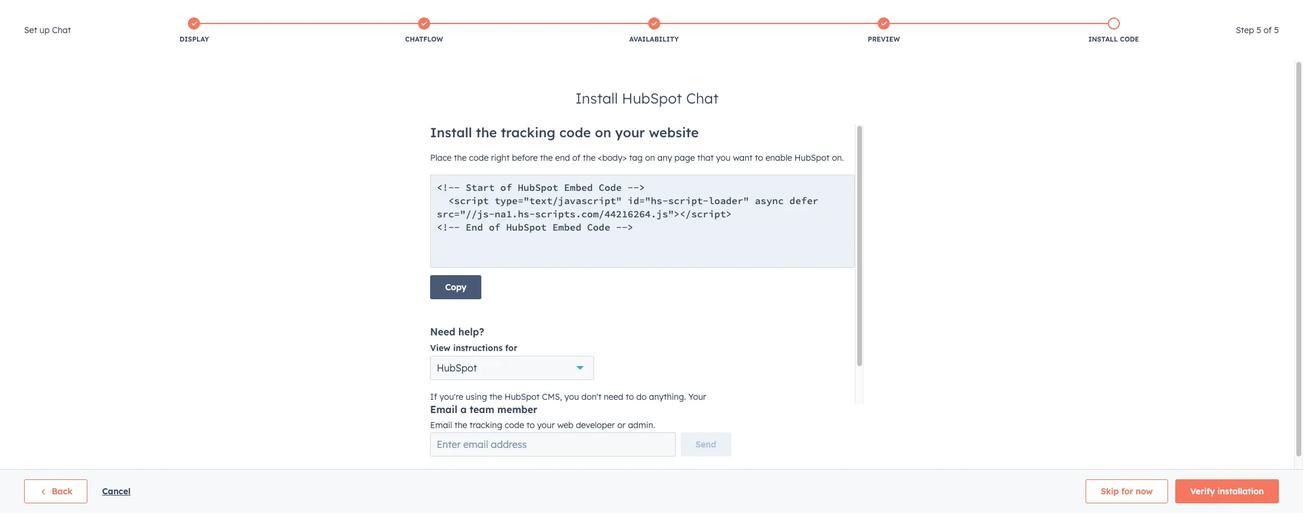 Task type: locate. For each thing, give the bounding box(es) containing it.
email a team member email the tracking code to your web developer or admin.
[[430, 404, 655, 431]]

install for install hubspot chat
[[575, 89, 618, 107]]

1 horizontal spatial code
[[1120, 35, 1139, 43]]

1 horizontal spatial install
[[1088, 35, 1118, 43]]

chat
[[52, 25, 71, 36], [686, 89, 719, 107]]

0 horizontal spatial code
[[505, 420, 524, 431]]

menu
[[997, 0, 1289, 19]]

web
[[557, 420, 574, 431]]

chat inside set up chat heading
[[52, 25, 71, 36]]

install code
[[1088, 35, 1139, 43]]

1 email from the top
[[430, 404, 457, 416]]

1 horizontal spatial 5
[[1274, 25, 1279, 36]]

1 vertical spatial chat
[[686, 89, 719, 107]]

team
[[470, 404, 494, 416]]

install
[[1088, 35, 1118, 43], [575, 89, 618, 107]]

1 vertical spatial install
[[575, 89, 618, 107]]

availability completed list item
[[539, 15, 769, 46]]

install left hubspot
[[575, 89, 618, 107]]

install inside list item
[[1088, 35, 1118, 43]]

menu item
[[1118, 0, 1136, 19]]

verify installation button
[[1175, 480, 1279, 504]]

2 5 from the left
[[1274, 25, 1279, 36]]

preview completed list item
[[769, 15, 999, 46]]

0 horizontal spatial install
[[575, 89, 618, 107]]

chat for set up chat
[[52, 25, 71, 36]]

1 vertical spatial email
[[430, 420, 452, 431]]

display completed list item
[[79, 15, 309, 46]]

chat right up
[[52, 25, 71, 36]]

a
[[460, 404, 467, 416]]

list
[[79, 15, 1229, 46]]

0 horizontal spatial 5
[[1257, 25, 1261, 36]]

1 5 from the left
[[1257, 25, 1261, 36]]

email left the
[[430, 420, 452, 431]]

email
[[430, 404, 457, 416], [430, 420, 452, 431]]

chat right hubspot
[[686, 89, 719, 107]]

code
[[1120, 35, 1139, 43], [505, 420, 524, 431]]

Enter email address text field
[[430, 433, 676, 457]]

0 vertical spatial email
[[430, 404, 457, 416]]

up
[[39, 25, 50, 36]]

set up chat heading
[[24, 23, 71, 37]]

0 horizontal spatial chat
[[52, 25, 71, 36]]

0 vertical spatial install
[[1088, 35, 1118, 43]]

set up chat
[[24, 25, 71, 36]]

list containing display
[[79, 15, 1229, 46]]

help image
[[1101, 5, 1112, 16]]

5 left of
[[1257, 25, 1261, 36]]

install down help icon
[[1088, 35, 1118, 43]]

step 5 of 5
[[1236, 25, 1279, 36]]

1 vertical spatial code
[[505, 420, 524, 431]]

your
[[537, 420, 555, 431]]

search button
[[1272, 25, 1292, 46]]

member
[[497, 404, 537, 416]]

now
[[1136, 486, 1153, 497]]

0 vertical spatial chat
[[52, 25, 71, 36]]

install code list item
[[999, 15, 1229, 46]]

1 horizontal spatial chat
[[686, 89, 719, 107]]

0 vertical spatial code
[[1120, 35, 1139, 43]]

5
[[1257, 25, 1261, 36], [1274, 25, 1279, 36]]

5 right of
[[1274, 25, 1279, 36]]

email left a
[[430, 404, 457, 416]]



Task type: vqa. For each thing, say whether or not it's contained in the screenshot.
the leftmost the 5
yes



Task type: describe. For each thing, give the bounding box(es) containing it.
preview
[[868, 35, 900, 43]]

hubspot
[[622, 89, 682, 107]]

the
[[455, 420, 467, 431]]

chatflow
[[405, 35, 443, 43]]

or
[[617, 420, 626, 431]]

display
[[179, 35, 209, 43]]

install hubspot chat
[[575, 89, 719, 107]]

cancel button
[[102, 484, 131, 499]]

for
[[1121, 486, 1133, 497]]

Search HubSpot search field
[[1134, 25, 1281, 46]]

send button
[[680, 433, 731, 457]]

verify installation
[[1190, 486, 1264, 497]]

install for install code
[[1088, 35, 1118, 43]]

send
[[696, 439, 716, 450]]

skip
[[1101, 486, 1119, 497]]

admin.
[[628, 420, 655, 431]]

code inside list item
[[1120, 35, 1139, 43]]

skip for now button
[[1086, 480, 1168, 504]]

help button
[[1097, 0, 1117, 19]]

2 email from the top
[[430, 420, 452, 431]]

skip for now
[[1101, 486, 1153, 497]]

set
[[24, 25, 37, 36]]

to
[[527, 420, 535, 431]]

code inside email a team member email the tracking code to your web developer or admin.
[[505, 420, 524, 431]]

back button
[[24, 480, 88, 504]]

back
[[52, 486, 73, 497]]

cancel
[[102, 486, 131, 497]]

installation
[[1218, 486, 1264, 497]]

of
[[1264, 25, 1272, 36]]

verify
[[1190, 486, 1215, 497]]

step
[[1236, 25, 1254, 36]]

tracking
[[470, 420, 502, 431]]

chat for install hubspot chat
[[686, 89, 719, 107]]

search image
[[1278, 31, 1286, 40]]

availability
[[629, 35, 679, 43]]

chatflow completed list item
[[309, 15, 539, 46]]

developer
[[576, 420, 615, 431]]



